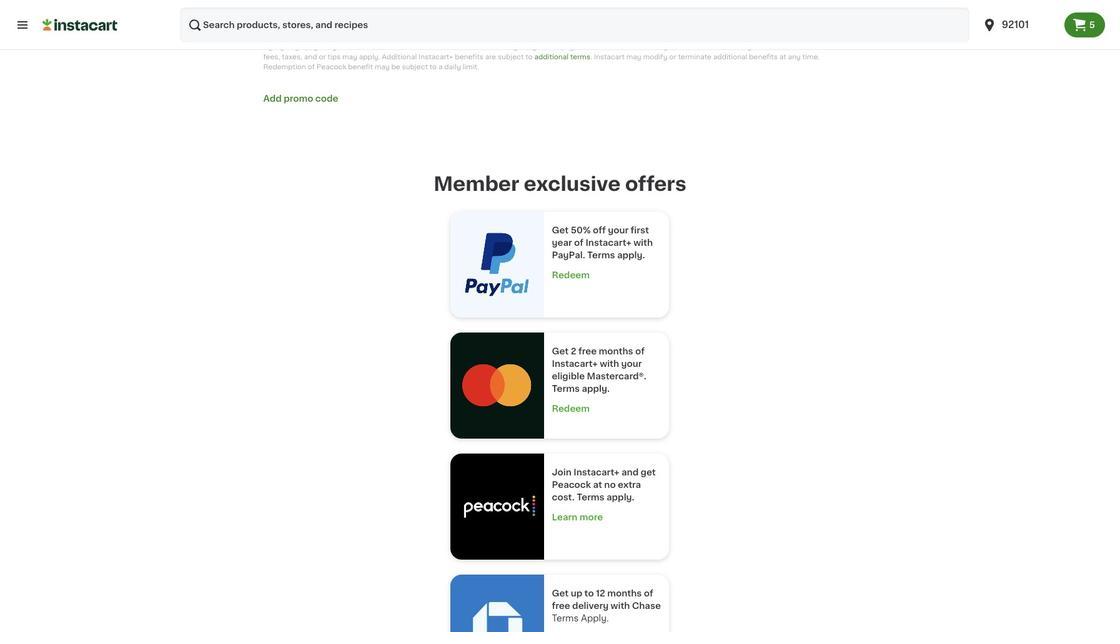 Task type: locate. For each thing, give the bounding box(es) containing it.
any down your
[[788, 53, 801, 60]]

1 horizontal spatial subject
[[498, 53, 524, 60]]

to
[[350, 43, 357, 50], [489, 43, 497, 50], [525, 53, 533, 60], [430, 63, 437, 70], [584, 590, 594, 598]]

terms apply.
[[552, 602, 663, 623]]

1 horizontal spatial and
[[431, 43, 444, 50]]

2 additional from the left
[[713, 53, 747, 60]]

get up year
[[552, 226, 569, 235]]

trial
[[380, 10, 402, 20]]

0 vertical spatial redeem button
[[552, 269, 662, 282]]

2
[[571, 347, 576, 356]]

redeem for get 50% off your first year of instacart+ with paypal. terms apply.
[[552, 271, 590, 280]]

1 horizontal spatial peacock
[[552, 481, 591, 490]]

learn
[[552, 513, 577, 522]]

0 vertical spatial get
[[552, 226, 569, 235]]

free inside and authorize us to charge any active payment method on file after your free trial. cancel any time in your account. other fees, taxes, and or tips may apply. additional instacart+ benefits are subject to
[[681, 43, 695, 50]]

0 vertical spatial your
[[664, 43, 679, 50]]

peacock
[[317, 63, 346, 70], [552, 481, 591, 490]]

1 vertical spatial your
[[608, 226, 629, 235]]

get left up
[[552, 590, 569, 598]]

day
[[331, 10, 352, 20]]

None search field
[[180, 7, 969, 42]]

member
[[434, 175, 519, 193]]

with inside get 50% off your first year of instacart+ with paypal. terms apply.
[[634, 239, 653, 247]]

instacart+ up "a"
[[419, 53, 453, 60]]

any
[[524, 43, 537, 50], [739, 43, 752, 50], [788, 53, 801, 60]]

your
[[664, 43, 679, 50], [608, 226, 629, 235], [621, 360, 642, 368]]

member exclusive offers
[[434, 175, 686, 193]]

to left "a"
[[430, 63, 437, 70]]

tips
[[328, 53, 341, 60]]

free inside get 2 free months of instacart+ with your eligible mastercard®. terms apply.
[[578, 347, 597, 356]]

or
[[319, 53, 326, 60], [669, 53, 676, 60]]

of inside the redemption of peacock benefit may be subject to a daily limit.
[[308, 63, 315, 70]]

with up mastercard®.
[[600, 360, 619, 368]]

5 button
[[1064, 12, 1105, 37]]

1 get from the top
[[552, 226, 569, 235]]

redemption of peacock benefit may be subject to a daily limit.
[[263, 53, 821, 70]]

fees,
[[263, 53, 280, 60]]

with inside 'get up to 12 months of free delivery with chase'
[[611, 602, 630, 611]]

your up mastercard®.
[[621, 360, 642, 368]]

months right 12
[[607, 590, 642, 598]]

2 vertical spatial with
[[611, 602, 630, 611]]

2 redeem button from the top
[[552, 403, 662, 415]]

terms
[[570, 53, 590, 60]]

0 horizontal spatial peacock
[[317, 63, 346, 70]]

peacock inside 'join instacart+ and get peacock at no extra cost. terms apply.'
[[552, 481, 591, 490]]

of up chase
[[644, 590, 653, 598]]

0 vertical spatial months
[[599, 347, 633, 356]]

5
[[1089, 21, 1095, 29]]

1 redeem button from the top
[[552, 269, 662, 282]]

0 horizontal spatial any
[[524, 43, 537, 50]]

get
[[641, 468, 656, 477]]

.
[[590, 53, 592, 60]]

redeem button down mastercard®.
[[552, 403, 662, 415]]

benefits up limit.
[[455, 53, 483, 60]]

get inside get 2 free months of instacart+ with your eligible mastercard®. terms apply.
[[552, 347, 569, 356]]

taxes,
[[282, 53, 302, 60]]

instacart
[[594, 53, 625, 60]]

50%
[[571, 226, 591, 235]]

at down your
[[779, 53, 786, 60]]

may for additional terms . instacart may modify or terminate additional benefits at any time.
[[626, 53, 641, 60]]

1 vertical spatial months
[[607, 590, 642, 598]]

92101
[[1002, 20, 1029, 29]]

at left no
[[593, 481, 602, 490]]

may for redemption of peacock benefit may be subject to a daily limit.
[[375, 63, 390, 70]]

cancel
[[713, 43, 737, 50]]

on
[[623, 43, 631, 50]]

signing
[[274, 43, 299, 50]]

and up "a"
[[431, 43, 444, 50]]

benefits
[[455, 53, 483, 60], [749, 53, 778, 60]]

free left delivery
[[552, 602, 570, 611]]

0 vertical spatial subject
[[498, 53, 524, 60]]

1 vertical spatial with
[[600, 360, 619, 368]]

additional
[[534, 53, 569, 60], [713, 53, 747, 60]]

1 redeem from the top
[[552, 271, 590, 280]]

may inside the redemption of peacock benefit may be subject to a daily limit.
[[375, 63, 390, 70]]

redeem down eligible
[[552, 405, 590, 413]]

apply. down first
[[617, 251, 645, 260]]

off
[[593, 226, 606, 235]]

1 92101 button from the left
[[974, 7, 1064, 42]]

free right day
[[355, 10, 378, 20]]

0 horizontal spatial may
[[342, 53, 357, 60]]

additional down active
[[534, 53, 569, 60]]

1 additional from the left
[[534, 53, 569, 60]]

instacart+ down "off"
[[586, 239, 631, 247]]

terms down up
[[552, 615, 579, 623]]

1 vertical spatial peacock
[[552, 481, 591, 490]]

get
[[552, 226, 569, 235], [552, 347, 569, 356], [552, 590, 569, 598]]

terms up additional
[[408, 43, 429, 50]]

terms inside 'join instacart+ and get peacock at no extra cost. terms apply.'
[[577, 493, 604, 502]]

code
[[315, 94, 338, 103]]

with down first
[[634, 239, 653, 247]]

additional down cancel
[[713, 53, 747, 60]]

your right "off"
[[608, 226, 629, 235]]

your up additional terms . instacart may modify or terminate additional benefits at any time.
[[664, 43, 679, 50]]

free up terminate
[[681, 43, 695, 50]]

or down you at the top of the page
[[319, 53, 326, 60]]

time.
[[802, 53, 820, 60]]

3 get from the top
[[552, 590, 569, 598]]

0 horizontal spatial additional
[[534, 53, 569, 60]]

1 vertical spatial redeem button
[[552, 403, 662, 415]]

cost.
[[552, 493, 575, 502]]

get 2 free months of instacart+ with your eligible mastercard®. terms apply.
[[552, 347, 648, 393]]

0 horizontal spatial benefits
[[455, 53, 483, 60]]

0 horizontal spatial at
[[593, 481, 602, 490]]

apply. down extra
[[607, 493, 634, 502]]

to left additional terms 'link'
[[525, 53, 533, 60]]

apply. down mastercard®.
[[582, 385, 610, 393]]

0 horizontal spatial or
[[319, 53, 326, 60]]

months up mastercard®.
[[599, 347, 633, 356]]

redeem down paypal.
[[552, 271, 590, 280]]

get up to 12 months of free delivery with chase
[[552, 590, 661, 611]]

subject down additional
[[402, 63, 428, 70]]

1 vertical spatial subject
[[402, 63, 428, 70]]

apply.
[[359, 53, 380, 60], [617, 251, 645, 260], [582, 385, 610, 393], [607, 493, 634, 502]]

payment
[[561, 43, 592, 50]]

of down up,
[[308, 63, 315, 70]]

daily
[[444, 63, 461, 70]]

or right modify
[[669, 53, 676, 60]]

instacart+
[[372, 43, 406, 50], [419, 53, 453, 60], [586, 239, 631, 247], [552, 360, 598, 368], [574, 468, 619, 477]]

peacock down tips
[[317, 63, 346, 70]]

1 vertical spatial at
[[593, 481, 602, 490]]

may inside and authorize us to charge any active payment method on file after your free trial. cancel any time in your account. other fees, taxes, and or tips may apply. additional instacart+ benefits are subject to
[[342, 53, 357, 60]]

subject inside the redemption of peacock benefit may be subject to a daily limit.
[[402, 63, 428, 70]]

of up mastercard®.
[[635, 347, 645, 356]]

1 horizontal spatial may
[[375, 63, 390, 70]]

with left chase
[[611, 602, 630, 611]]

get inside get 50% off your first year of instacart+ with paypal. terms apply.
[[552, 226, 569, 235]]

get inside 'get up to 12 months of free delivery with chase'
[[552, 590, 569, 598]]

time
[[754, 43, 769, 50]]

instacart+ inside and authorize us to charge any active payment method on file after your free trial. cancel any time in your account. other fees, taxes, and or tips may apply. additional instacart+ benefits are subject to
[[419, 53, 453, 60]]

1 horizontal spatial at
[[779, 53, 786, 60]]

1 horizontal spatial or
[[669, 53, 676, 60]]

terms
[[408, 43, 429, 50], [587, 251, 615, 260], [552, 385, 580, 393], [577, 493, 604, 502], [552, 615, 579, 623]]

instacart+ up no
[[574, 468, 619, 477]]

and down up,
[[304, 53, 317, 60]]

redemption
[[263, 63, 306, 70]]

other
[[828, 43, 848, 50]]

peacock up cost.
[[552, 481, 591, 490]]

may left be
[[375, 63, 390, 70]]

terms inside get 2 free months of instacart+ with your eligible mastercard®. terms apply.
[[552, 385, 580, 393]]

get 50% off your first year of instacart+ with paypal. terms apply.
[[552, 226, 655, 260]]

instacart+ terms link
[[372, 43, 429, 50]]

redeem button down get 50% off your first year of instacart+ with paypal. terms apply.
[[552, 269, 662, 282]]

months inside get 2 free months of instacart+ with your eligible mastercard®. terms apply.
[[599, 347, 633, 356]]

additional
[[382, 53, 417, 60]]

start 14-day free trial button
[[263, 0, 422, 32]]

1 or from the left
[[319, 53, 326, 60]]

2 horizontal spatial and
[[622, 468, 639, 477]]

benefits down time
[[749, 53, 778, 60]]

benefit
[[348, 63, 373, 70]]

2 horizontal spatial may
[[626, 53, 641, 60]]

of
[[308, 63, 315, 70], [574, 239, 583, 247], [635, 347, 645, 356], [644, 590, 653, 598]]

of down 50%
[[574, 239, 583, 247]]

0 vertical spatial peacock
[[317, 63, 346, 70]]

to left 12
[[584, 590, 594, 598]]

redeem
[[552, 271, 590, 280], [552, 405, 590, 413]]

instacart+ down 2 on the bottom right of the page
[[552, 360, 598, 368]]

terms down "off"
[[587, 251, 615, 260]]

in
[[771, 43, 777, 50]]

1 horizontal spatial any
[[739, 43, 752, 50]]

redeem for get 2 free months of instacart+ with your eligible mastercard®. terms apply.
[[552, 405, 590, 413]]

Search field
[[180, 7, 969, 42]]

add promo code
[[263, 94, 338, 103]]

2 get from the top
[[552, 347, 569, 356]]

and up extra
[[622, 468, 639, 477]]

get left 2 on the bottom right of the page
[[552, 347, 569, 356]]

1 benefits from the left
[[455, 53, 483, 60]]

0 vertical spatial redeem
[[552, 271, 590, 280]]

apply. inside get 50% off your first year of instacart+ with paypal. terms apply.
[[617, 251, 645, 260]]

limit.
[[463, 63, 479, 70]]

subject down charge
[[498, 53, 524, 60]]

2 vertical spatial get
[[552, 590, 569, 598]]

terms inside terms apply.
[[552, 615, 579, 623]]

0 vertical spatial at
[[779, 53, 786, 60]]

may
[[342, 53, 357, 60], [626, 53, 641, 60], [375, 63, 390, 70]]

0 vertical spatial with
[[634, 239, 653, 247]]

months
[[599, 347, 633, 356], [607, 590, 642, 598]]

1 vertical spatial and
[[304, 53, 317, 60]]

authorize
[[446, 43, 478, 50]]

2 redeem from the top
[[552, 405, 590, 413]]

1 horizontal spatial benefits
[[749, 53, 778, 60]]

the
[[359, 43, 370, 50]]

free right 2 on the bottom right of the page
[[578, 347, 597, 356]]

may down by signing up, you agree to the instacart+ terms
[[342, 53, 357, 60]]

any left time
[[739, 43, 752, 50]]

0 horizontal spatial subject
[[402, 63, 428, 70]]

apply. down the
[[359, 53, 380, 60]]

apply. inside get 2 free months of instacart+ with your eligible mastercard®. terms apply.
[[582, 385, 610, 393]]

with
[[634, 239, 653, 247], [600, 360, 619, 368], [611, 602, 630, 611]]

with inside get 2 free months of instacart+ with your eligible mastercard®. terms apply.
[[600, 360, 619, 368]]

may down file
[[626, 53, 641, 60]]

terms inside get 50% off your first year of instacart+ with paypal. terms apply.
[[587, 251, 615, 260]]

subject
[[498, 53, 524, 60], [402, 63, 428, 70]]

2 vertical spatial your
[[621, 360, 642, 368]]

terms down eligible
[[552, 385, 580, 393]]

any left active
[[524, 43, 537, 50]]

terms up more
[[577, 493, 604, 502]]

2 vertical spatial and
[[622, 468, 639, 477]]

and
[[431, 43, 444, 50], [304, 53, 317, 60], [622, 468, 639, 477]]

additional terms link
[[534, 53, 590, 60]]

benefits inside and authorize us to charge any active payment method on file after your free trial. cancel any time in your account. other fees, taxes, and or tips may apply. additional instacart+ benefits are subject to
[[455, 53, 483, 60]]

instacart+ inside get 50% off your first year of instacart+ with paypal. terms apply.
[[586, 239, 631, 247]]

get for get 2 free months of instacart+ with your eligible mastercard®. terms apply.
[[552, 347, 569, 356]]

1 vertical spatial get
[[552, 347, 569, 356]]

1 vertical spatial redeem
[[552, 405, 590, 413]]

of inside get 2 free months of instacart+ with your eligible mastercard®. terms apply.
[[635, 347, 645, 356]]

of inside get 50% off your first year of instacart+ with paypal. terms apply.
[[574, 239, 583, 247]]

with for first
[[634, 239, 653, 247]]

1 horizontal spatial additional
[[713, 53, 747, 60]]

free
[[355, 10, 378, 20], [681, 43, 695, 50], [578, 347, 597, 356], [552, 602, 570, 611]]

92101 button
[[974, 7, 1064, 42], [982, 7, 1057, 42]]



Task type: describe. For each thing, give the bounding box(es) containing it.
your
[[779, 43, 794, 50]]

to inside 'get up to 12 months of free delivery with chase'
[[584, 590, 594, 598]]

learn more
[[552, 513, 603, 522]]

be
[[391, 63, 400, 70]]

with for months
[[611, 602, 630, 611]]

get for get 50% off your first year of instacart+ with paypal. terms apply.
[[552, 226, 569, 235]]

add promo code button
[[263, 92, 338, 105]]

2 or from the left
[[669, 53, 676, 60]]

by
[[263, 43, 273, 50]]

are
[[485, 53, 496, 60]]

your inside and authorize us to charge any active payment method on file after your free trial. cancel any time in your account. other fees, taxes, and or tips may apply. additional instacart+ benefits are subject to
[[664, 43, 679, 50]]

subject inside and authorize us to charge any active payment method on file after your free trial. cancel any time in your account. other fees, taxes, and or tips may apply. additional instacart+ benefits are subject to
[[498, 53, 524, 60]]

start 14-day free trial
[[283, 10, 402, 20]]

join
[[552, 468, 571, 477]]

exclusive
[[524, 175, 621, 193]]

free inside button
[[355, 10, 378, 20]]

redeem button for paypal.
[[552, 269, 662, 282]]

to left the
[[350, 43, 357, 50]]

and authorize us to charge any active payment method on file after your free trial. cancel any time in your account. other fees, taxes, and or tips may apply. additional instacart+ benefits are subject to
[[263, 43, 850, 60]]

up
[[571, 590, 582, 598]]

0 vertical spatial and
[[431, 43, 444, 50]]

months inside 'get up to 12 months of free delivery with chase'
[[607, 590, 642, 598]]

year
[[552, 239, 572, 247]]

14-
[[314, 10, 331, 20]]

mastercard®.
[[587, 372, 646, 381]]

0 horizontal spatial and
[[304, 53, 317, 60]]

trial.
[[697, 43, 711, 50]]

active
[[539, 43, 559, 50]]

at inside 'join instacart+ and get peacock at no extra cost. terms apply.'
[[593, 481, 602, 490]]

peacock inside the redemption of peacock benefit may be subject to a daily limit.
[[317, 63, 346, 70]]

delivery
[[572, 602, 609, 611]]

agree
[[328, 43, 348, 50]]

to inside the redemption of peacock benefit may be subject to a daily limit.
[[430, 63, 437, 70]]

apply.
[[581, 615, 609, 623]]

eligible
[[552, 372, 585, 381]]

instacart+ up additional
[[372, 43, 406, 50]]

promo
[[284, 94, 313, 103]]

free inside 'get up to 12 months of free delivery with chase'
[[552, 602, 570, 611]]

instacart+ inside get 2 free months of instacart+ with your eligible mastercard®. terms apply.
[[552, 360, 598, 368]]

instacart logo image
[[42, 17, 117, 32]]

method
[[594, 43, 621, 50]]

your inside get 2 free months of instacart+ with your eligible mastercard®. terms apply.
[[621, 360, 642, 368]]

start
[[283, 10, 311, 20]]

account.
[[796, 43, 827, 50]]

your inside get 50% off your first year of instacart+ with paypal. terms apply.
[[608, 226, 629, 235]]

after
[[645, 43, 662, 50]]

redeem button for mastercard®.
[[552, 403, 662, 415]]

apply. inside and authorize us to charge any active payment method on file after your free trial. cancel any time in your account. other fees, taxes, and or tips may apply. additional instacart+ benefits are subject to
[[359, 53, 380, 60]]

terminate
[[678, 53, 711, 60]]

paypal.
[[552, 251, 585, 260]]

modify
[[643, 53, 667, 60]]

first
[[631, 226, 649, 235]]

by signing up, you agree to the instacart+ terms
[[263, 43, 429, 50]]

up,
[[301, 43, 312, 50]]

or inside and authorize us to charge any active payment method on file after your free trial. cancel any time in your account. other fees, taxes, and or tips may apply. additional instacart+ benefits are subject to
[[319, 53, 326, 60]]

join instacart+ and get peacock at no extra cost. terms apply.
[[552, 468, 658, 502]]

additional terms . instacart may modify or terminate additional benefits at any time.
[[534, 53, 820, 60]]

learn more button
[[552, 512, 662, 524]]

chase
[[632, 602, 661, 611]]

instacart+ inside 'join instacart+ and get peacock at no extra cost. terms apply.'
[[574, 468, 619, 477]]

of inside 'get up to 12 months of free delivery with chase'
[[644, 590, 653, 598]]

more
[[579, 513, 603, 522]]

a
[[438, 63, 443, 70]]

and inside 'join instacart+ and get peacock at no extra cost. terms apply.'
[[622, 468, 639, 477]]

you
[[314, 43, 327, 50]]

2 horizontal spatial any
[[788, 53, 801, 60]]

2 92101 button from the left
[[982, 7, 1057, 42]]

get for get up to 12 months of free delivery with chase
[[552, 590, 569, 598]]

file
[[633, 43, 644, 50]]

us
[[480, 43, 488, 50]]

to right us
[[489, 43, 497, 50]]

12
[[596, 590, 605, 598]]

extra
[[618, 481, 641, 490]]

charge
[[498, 43, 522, 50]]

apply. inside 'join instacart+ and get peacock at no extra cost. terms apply.'
[[607, 493, 634, 502]]

2 benefits from the left
[[749, 53, 778, 60]]

add
[[263, 94, 282, 103]]

offers
[[625, 175, 686, 193]]

no
[[604, 481, 616, 490]]



Task type: vqa. For each thing, say whether or not it's contained in the screenshot.
'Get up to 12 months of free delivery with Chase'
yes



